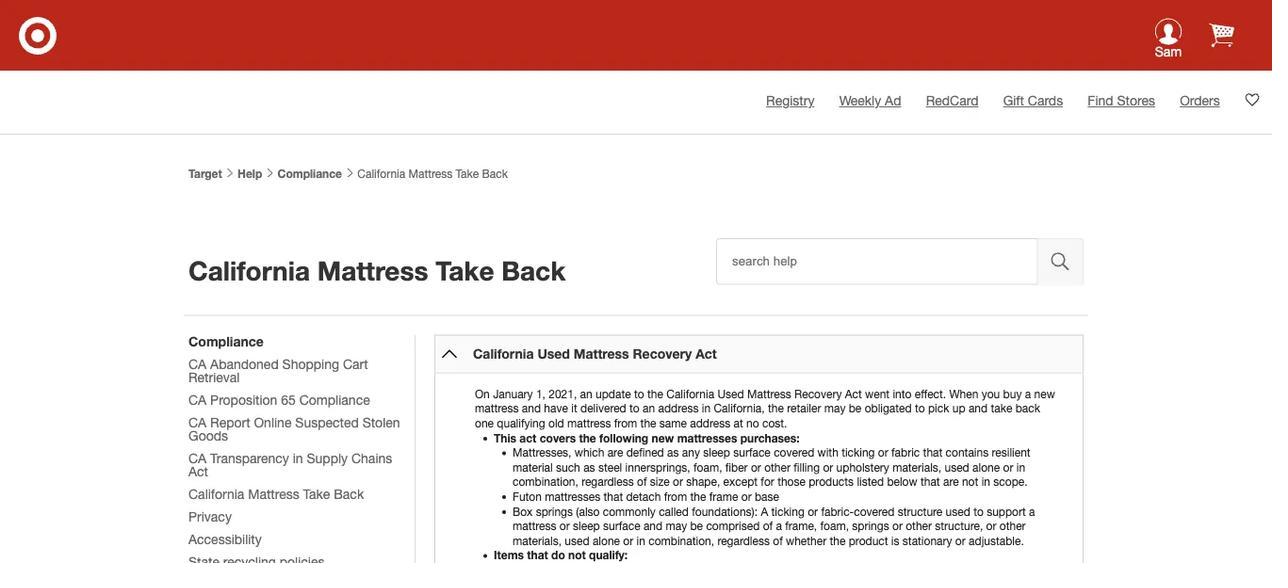Task type: vqa. For each thing, say whether or not it's contained in the screenshot.
Partner Programs link
no



Task type: locate. For each thing, give the bounding box(es) containing it.
as left any
[[667, 446, 679, 459]]

1 vertical spatial take
[[436, 254, 494, 286]]

shopping
[[282, 356, 339, 372]]

mattresses
[[677, 431, 737, 445], [545, 490, 600, 503]]

compliance right the 'help' link
[[278, 167, 342, 180]]

0 vertical spatial springs
[[536, 505, 573, 518]]

of up detach
[[637, 475, 647, 489]]

1 horizontal spatial recovery
[[794, 387, 842, 400]]

used up structure,
[[946, 505, 970, 518]]

regardless down steel
[[582, 475, 634, 489]]

ticking up frame,
[[771, 505, 805, 518]]

0 horizontal spatial alone
[[593, 534, 620, 547]]

new up back
[[1034, 387, 1055, 400]]

combination, down material
[[513, 475, 578, 489]]

foam, down fabric-
[[820, 520, 849, 533]]

act left the went
[[845, 387, 862, 400]]

as down the which at the left bottom
[[583, 461, 595, 474]]

or right the size
[[673, 475, 683, 489]]

address up same
[[658, 402, 699, 415]]

other up for
[[764, 461, 791, 474]]

online
[[254, 415, 292, 430]]

mattress inside compliance ca abandoned shopping cart retrieval ca proposition 65 compliance ca report online suspected stolen goods ca transparency in supply chains act california mattress take back privacy accessibility
[[248, 486, 299, 502]]

alone
[[973, 461, 1000, 474], [593, 534, 620, 547]]

1 horizontal spatial sleep
[[703, 446, 730, 459]]

to
[[634, 387, 644, 400], [629, 402, 640, 415], [915, 402, 925, 415], [974, 505, 984, 518]]

in left supply
[[293, 450, 303, 466]]

qualify:
[[589, 549, 628, 562]]

be down foundations):
[[690, 520, 703, 533]]

goods
[[188, 428, 228, 443]]

0 horizontal spatial from
[[614, 417, 637, 430]]

covers
[[540, 431, 576, 445]]

1 vertical spatial mattress
[[567, 417, 611, 430]]

0 vertical spatial used
[[537, 346, 570, 362]]

1 vertical spatial ticking
[[771, 505, 805, 518]]

adjustable.
[[969, 534, 1024, 547]]

mattresses up any
[[677, 431, 737, 445]]

0 horizontal spatial surface
[[603, 520, 640, 533]]

springs
[[536, 505, 573, 518], [852, 520, 889, 533]]

2 vertical spatial take
[[303, 486, 330, 502]]

0 horizontal spatial and
[[522, 402, 541, 415]]

1 horizontal spatial not
[[962, 475, 978, 489]]

into
[[893, 387, 912, 400]]

2 vertical spatial compliance
[[299, 392, 370, 408]]

sleep up fiber
[[703, 446, 730, 459]]

ca left 'abandoned'
[[188, 356, 207, 372]]

not right do
[[568, 549, 586, 562]]

icon image
[[1155, 18, 1182, 45]]

1 vertical spatial materials,
[[513, 534, 562, 547]]

materials, up do
[[513, 534, 562, 547]]

frame
[[709, 490, 738, 503]]

california inside on january 1, 2021, an update to the california used mattress recovery act went into effect. when you buy a new mattress and have it delivered to an address in california, the retailer may be obligated to pick up and take back one qualifying old mattress from the same address at no cost. this act covers the following new mattresses purchases: mattresses, which are defined as any sleep surface covered with ticking or fabric that contains resilient material such as steel innersprings, foam, fiber or other filling or upholstery materials, used alone or in combination, regardless of size or shape, except for those products listed below that are not in scope. futon mattresses that detach from the frame or base box springs (also commonly called foundations): a ticking or fabric-covered structure used to support a mattress or sleep surface and may be comprised of a frame, foam, springs or other structure, or other materials, used alone or in combination, regardless of whether the product is stationary or adjustable. items that do not qualify:
[[666, 387, 714, 400]]

in
[[702, 402, 711, 415], [293, 450, 303, 466], [1016, 461, 1025, 474], [982, 475, 990, 489], [637, 534, 645, 547]]

act inside on january 1, 2021, an update to the california used mattress recovery act went into effect. when you buy a new mattress and have it delivered to an address in california, the retailer may be obligated to pick up and take back one qualifying old mattress from the same address at no cost. this act covers the following new mattresses purchases: mattresses, which are defined as any sleep surface covered with ticking or fabric that contains resilient material such as steel innersprings, foam, fiber or other filling or upholstery materials, used alone or in combination, regardless of size or shape, except for those products listed below that are not in scope. futon mattresses that detach from the frame or base box springs (also commonly called foundations): a ticking or fabric-covered structure used to support a mattress or sleep surface and may be comprised of a frame, foam, springs or other structure, or other materials, used alone or in combination, regardless of whether the product is stationary or adjustable. items that do not qualify:
[[845, 387, 862, 400]]

materials, down fabric
[[892, 461, 942, 474]]

went
[[865, 387, 890, 400]]

springs up the product
[[852, 520, 889, 533]]

the up the which at the left bottom
[[579, 431, 596, 445]]

springs down futon
[[536, 505, 573, 518]]

used up do
[[565, 534, 589, 547]]

an up "delivered"
[[580, 387, 592, 400]]

that
[[923, 446, 943, 459], [921, 475, 940, 489], [604, 490, 623, 503], [527, 549, 548, 562]]

1 vertical spatial sleep
[[573, 520, 600, 533]]

redcard link
[[926, 93, 978, 108]]

surface
[[733, 446, 771, 459], [603, 520, 640, 533]]

0 horizontal spatial may
[[666, 520, 687, 533]]

covered down listed
[[854, 505, 895, 518]]

1 vertical spatial california mattress take back
[[188, 254, 566, 286]]

0 vertical spatial from
[[614, 417, 637, 430]]

1 vertical spatial alone
[[593, 534, 620, 547]]

1 vertical spatial not
[[568, 549, 586, 562]]

a left frame,
[[776, 520, 782, 533]]

0 vertical spatial may
[[824, 402, 846, 415]]

or down with on the right bottom of page
[[823, 461, 833, 474]]

may right retailer
[[824, 402, 846, 415]]

ca
[[188, 356, 207, 372], [188, 392, 207, 408], [188, 415, 207, 430], [188, 450, 207, 466]]

covered up filling
[[774, 446, 814, 459]]

1 horizontal spatial surface
[[733, 446, 771, 459]]

0 horizontal spatial mattresses
[[545, 490, 600, 503]]

0 horizontal spatial be
[[690, 520, 703, 533]]

weekly
[[839, 93, 881, 108]]

to down effect.
[[915, 402, 925, 415]]

2 vertical spatial of
[[773, 534, 783, 547]]

back
[[1015, 402, 1040, 415]]

from up called
[[664, 490, 687, 503]]

used down contains
[[945, 461, 969, 474]]

the down fabric-
[[830, 534, 846, 547]]

in inside compliance ca abandoned shopping cart retrieval ca proposition 65 compliance ca report online suspected stolen goods ca transparency in supply chains act california mattress take back privacy accessibility
[[293, 450, 303, 466]]

0 vertical spatial materials,
[[892, 461, 942, 474]]

mattress
[[475, 402, 519, 415], [567, 417, 611, 430], [513, 520, 556, 533]]

chains
[[351, 450, 392, 466]]

futon
[[513, 490, 542, 503]]

1 vertical spatial covered
[[854, 505, 895, 518]]

1 vertical spatial foam,
[[820, 520, 849, 533]]

0 horizontal spatial sleep
[[573, 520, 600, 533]]

obligated
[[865, 402, 912, 415]]

or
[[878, 446, 888, 459], [751, 461, 761, 474], [823, 461, 833, 474], [1003, 461, 1013, 474], [673, 475, 683, 489], [741, 490, 752, 503], [808, 505, 818, 518], [560, 520, 570, 533], [892, 520, 903, 533], [986, 520, 996, 533], [623, 534, 633, 547], [955, 534, 966, 547]]

1 vertical spatial be
[[690, 520, 703, 533]]

the
[[647, 387, 663, 400], [768, 402, 784, 415], [640, 417, 656, 430], [579, 431, 596, 445], [690, 490, 706, 503], [830, 534, 846, 547]]

below
[[887, 475, 917, 489]]

mattress
[[408, 167, 452, 180], [317, 254, 428, 286], [574, 346, 629, 362], [747, 387, 791, 400], [248, 486, 299, 502]]

1 vertical spatial recovery
[[794, 387, 842, 400]]

ad
[[885, 93, 901, 108]]

0 vertical spatial covered
[[774, 446, 814, 459]]

0 vertical spatial an
[[580, 387, 592, 400]]

january
[[493, 387, 533, 400]]

1 horizontal spatial from
[[664, 490, 687, 503]]

back inside compliance ca abandoned shopping cart retrieval ca proposition 65 compliance ca report online suspected stolen goods ca transparency in supply chains act california mattress take back privacy accessibility
[[334, 486, 364, 502]]

california up same
[[666, 387, 714, 400]]

a up back
[[1025, 387, 1031, 400]]

address
[[658, 402, 699, 415], [690, 417, 730, 430]]

abandoned
[[210, 356, 279, 372]]

in down resilient
[[1016, 461, 1025, 474]]

0 horizontal spatial used
[[537, 346, 570, 362]]

an up following
[[643, 402, 655, 415]]

from up following
[[614, 417, 637, 430]]

from
[[614, 417, 637, 430], [664, 490, 687, 503]]

ca down retrieval at the left
[[188, 392, 207, 408]]

0 vertical spatial new
[[1034, 387, 1055, 400]]

or up is
[[892, 520, 903, 533]]

may down called
[[666, 520, 687, 533]]

resilient
[[992, 446, 1031, 459]]

0 vertical spatial alone
[[973, 461, 1000, 474]]

0 vertical spatial foam,
[[694, 461, 722, 474]]

1 horizontal spatial new
[[1034, 387, 1055, 400]]

not down contains
[[962, 475, 978, 489]]

1 vertical spatial an
[[643, 402, 655, 415]]

1 vertical spatial used
[[946, 505, 970, 518]]

listed
[[857, 475, 884, 489]]

0 vertical spatial regardless
[[582, 475, 634, 489]]

california inside tab
[[473, 346, 534, 362]]

and right up
[[969, 402, 988, 415]]

mattress inside tab
[[574, 346, 629, 362]]

california up 'abandoned'
[[188, 254, 310, 286]]

surface down the commonly
[[603, 520, 640, 533]]

0 vertical spatial combination,
[[513, 475, 578, 489]]

or up scope.
[[1003, 461, 1013, 474]]

0 horizontal spatial springs
[[536, 505, 573, 518]]

mattress down box
[[513, 520, 556, 533]]

california,
[[714, 402, 765, 415]]

and down 1,
[[522, 402, 541, 415]]

2 vertical spatial used
[[565, 534, 589, 547]]

0 vertical spatial compliance
[[278, 167, 342, 180]]

redcard
[[926, 93, 978, 108]]

1 vertical spatial act
[[845, 387, 862, 400]]

stationary
[[903, 534, 952, 547]]

1 vertical spatial regardless
[[717, 534, 770, 547]]

filling
[[794, 461, 820, 474]]

address left at
[[690, 417, 730, 430]]

california used mattress recovery act tab
[[434, 335, 1084, 373]]

0 horizontal spatial are
[[607, 446, 623, 459]]

compliance up 'abandoned'
[[188, 334, 264, 349]]

defined
[[626, 446, 664, 459]]

not
[[962, 475, 978, 489], [568, 549, 586, 562]]

those
[[778, 475, 806, 489]]

1 vertical spatial of
[[763, 520, 773, 533]]

size
[[650, 475, 670, 489]]

the up cost.
[[768, 402, 784, 415]]

update
[[596, 387, 631, 400]]

1 horizontal spatial foam,
[[820, 520, 849, 533]]

2 vertical spatial back
[[334, 486, 364, 502]]

circle arrow s image
[[442, 347, 457, 362]]

buy
[[1003, 387, 1022, 400]]

1 horizontal spatial mattresses
[[677, 431, 737, 445]]

0 horizontal spatial recovery
[[633, 346, 692, 362]]

used inside tab
[[537, 346, 570, 362]]

1 horizontal spatial combination,
[[649, 534, 714, 547]]

other down 'support'
[[1000, 520, 1026, 533]]

are up steel
[[607, 446, 623, 459]]

on
[[475, 387, 490, 400]]

a right 'support'
[[1029, 505, 1035, 518]]

act up california,
[[696, 346, 717, 362]]

0 vertical spatial be
[[849, 402, 862, 415]]

take inside compliance ca abandoned shopping cart retrieval ca proposition 65 compliance ca report online suspected stolen goods ca transparency in supply chains act california mattress take back privacy accessibility
[[303, 486, 330, 502]]

california up january
[[473, 346, 534, 362]]

of down a
[[763, 520, 773, 533]]

proposition
[[210, 392, 277, 408]]

be left "obligated" on the bottom right
[[849, 402, 862, 415]]

sleep down (also
[[573, 520, 600, 533]]

take
[[456, 167, 479, 180], [436, 254, 494, 286], [303, 486, 330, 502]]

ticking up upholstery
[[842, 446, 875, 459]]

and
[[522, 402, 541, 415], [969, 402, 988, 415], [643, 520, 663, 533]]

have
[[544, 402, 568, 415]]

gift cards
[[1003, 93, 1063, 108]]

transparency
[[210, 450, 289, 466]]

privacy
[[188, 509, 232, 524]]

as
[[667, 446, 679, 459], [583, 461, 595, 474]]

recovery inside tab
[[633, 346, 692, 362]]

0 horizontal spatial combination,
[[513, 475, 578, 489]]

compliance up suspected at left
[[299, 392, 370, 408]]

new down same
[[652, 431, 674, 445]]

frame,
[[785, 520, 817, 533]]

commonly
[[603, 505, 656, 518]]

act
[[519, 431, 536, 445]]

1 vertical spatial address
[[690, 417, 730, 430]]

1 horizontal spatial regardless
[[717, 534, 770, 547]]

1 vertical spatial compliance
[[188, 334, 264, 349]]

any
[[682, 446, 700, 459]]

material
[[513, 461, 553, 474]]

0 horizontal spatial foam,
[[694, 461, 722, 474]]

of
[[637, 475, 647, 489], [763, 520, 773, 533], [773, 534, 783, 547]]

a
[[1025, 387, 1031, 400], [1029, 505, 1035, 518], [776, 520, 782, 533]]

cards
[[1028, 93, 1063, 108]]

that right 'below'
[[921, 475, 940, 489]]

with
[[818, 446, 838, 459]]

used
[[945, 461, 969, 474], [946, 505, 970, 518], [565, 534, 589, 547]]

ca left the "report"
[[188, 415, 207, 430]]

1 horizontal spatial an
[[643, 402, 655, 415]]

surface up fiber
[[733, 446, 771, 459]]

and down called
[[643, 520, 663, 533]]

0 horizontal spatial as
[[583, 461, 595, 474]]

compliance for compliance ca abandoned shopping cart retrieval ca proposition 65 compliance ca report online suspected stolen goods ca transparency in supply chains act california mattress take back privacy accessibility
[[188, 334, 264, 349]]

0 vertical spatial recovery
[[633, 346, 692, 362]]

ca down goods
[[188, 450, 207, 466]]

mattresses up (also
[[545, 490, 600, 503]]

or up do
[[560, 520, 570, 533]]

1 vertical spatial springs
[[852, 520, 889, 533]]

0 vertical spatial as
[[667, 446, 679, 459]]

1 vertical spatial back
[[502, 254, 566, 286]]

recovery up same
[[633, 346, 692, 362]]

0 vertical spatial act
[[696, 346, 717, 362]]

that up the commonly
[[604, 490, 623, 503]]

accessibility link
[[188, 531, 262, 547]]

california right compliance link
[[357, 167, 405, 180]]

other
[[764, 461, 791, 474], [906, 520, 932, 533], [1000, 520, 1026, 533]]

0 vertical spatial address
[[658, 402, 699, 415]]

alone up 'qualify:'
[[593, 534, 620, 547]]

find stores
[[1088, 93, 1155, 108]]

retrieval
[[188, 369, 240, 385]]

are down contains
[[943, 475, 959, 489]]

foam, up 'shape,'
[[694, 461, 722, 474]]

mattress up one at the left bottom of page
[[475, 402, 519, 415]]

mattress inside on january 1, 2021, an update to the california used mattress recovery act went into effect. when you buy a new mattress and have it delivered to an address in california, the retailer may be obligated to pick up and take back one qualifying old mattress from the same address at no cost. this act covers the following new mattresses purchases: mattresses, which are defined as any sleep surface covered with ticking or fabric that contains resilient material such as steel innersprings, foam, fiber or other filling or upholstery materials, used alone or in combination, regardless of size or shape, except for those products listed below that are not in scope. futon mattresses that detach from the frame or base box springs (also commonly called foundations): a ticking or fabric-covered structure used to support a mattress or sleep surface and may be comprised of a frame, foam, springs or other structure, or other materials, used alone or in combination, regardless of whether the product is stationary or adjustable. items that do not qualify:
[[747, 387, 791, 400]]

in down the commonly
[[637, 534, 645, 547]]

ticking
[[842, 446, 875, 459], [771, 505, 805, 518]]

recovery up retailer
[[794, 387, 842, 400]]

act down goods
[[188, 464, 208, 479]]

1 horizontal spatial ticking
[[842, 446, 875, 459]]

alone down contains
[[973, 461, 1000, 474]]

find stores link
[[1088, 93, 1155, 108]]

except
[[723, 475, 758, 489]]

sleep
[[703, 446, 730, 459], [573, 520, 600, 533]]

mattress down "delivered"
[[567, 417, 611, 430]]

0 vertical spatial sleep
[[703, 446, 730, 459]]

of left whether
[[773, 534, 783, 547]]

privacy link
[[188, 509, 232, 524]]

None image field
[[1038, 238, 1084, 285]]

0 horizontal spatial materials,
[[513, 534, 562, 547]]

2 horizontal spatial act
[[845, 387, 862, 400]]

combination, down called
[[649, 534, 714, 547]]

1 horizontal spatial used
[[717, 387, 744, 400]]

retailer
[[787, 402, 821, 415]]



Task type: describe. For each thing, give the bounding box(es) containing it.
california used mattress recovery act link
[[473, 346, 717, 362]]

1 vertical spatial from
[[664, 490, 687, 503]]

weekly ad
[[839, 93, 901, 108]]

1 horizontal spatial and
[[643, 520, 663, 533]]

you
[[982, 387, 1000, 400]]

0 horizontal spatial covered
[[774, 446, 814, 459]]

old
[[548, 417, 564, 430]]

ca transparency in supply chains act link
[[188, 450, 392, 479]]

to down the update
[[629, 402, 640, 415]]

the left same
[[640, 417, 656, 430]]

0 horizontal spatial new
[[652, 431, 674, 445]]

or down "except"
[[741, 490, 752, 503]]

used inside on january 1, 2021, an update to the california used mattress recovery act went into effect. when you buy a new mattress and have it delivered to an address in california, the retailer may be obligated to pick up and take back one qualifying old mattress from the same address at no cost. this act covers the following new mattresses purchases: mattresses, which are defined as any sleep surface covered with ticking or fabric that contains resilient material such as steel innersprings, foam, fiber or other filling or upholstery materials, used alone or in combination, regardless of size or shape, except for those products listed below that are not in scope. futon mattresses that detach from the frame or base box springs (also commonly called foundations): a ticking or fabric-covered structure used to support a mattress or sleep surface and may be comprised of a frame, foam, springs or other structure, or other materials, used alone or in combination, regardless of whether the product is stationary or adjustable. items that do not qualify:
[[717, 387, 744, 400]]

0 vertical spatial not
[[962, 475, 978, 489]]

detach
[[626, 490, 661, 503]]

65
[[281, 392, 296, 408]]

compliance ca abandoned shopping cart retrieval ca proposition 65 compliance ca report online suspected stolen goods ca transparency in supply chains act california mattress take back privacy accessibility
[[188, 334, 400, 547]]

0 vertical spatial of
[[637, 475, 647, 489]]

cart
[[343, 356, 368, 372]]

box
[[513, 505, 533, 518]]

0 horizontal spatial other
[[764, 461, 791, 474]]

california inside compliance ca abandoned shopping cart retrieval ca proposition 65 compliance ca report online suspected stolen goods ca transparency in supply chains act california mattress take back privacy accessibility
[[188, 486, 244, 502]]

0 vertical spatial are
[[607, 446, 623, 459]]

orders link
[[1180, 93, 1220, 108]]

1 horizontal spatial other
[[906, 520, 932, 533]]

effect.
[[915, 387, 946, 400]]

1 vertical spatial combination,
[[649, 534, 714, 547]]

1 vertical spatial mattresses
[[545, 490, 600, 503]]

stores
[[1117, 93, 1155, 108]]

fabric-
[[821, 505, 854, 518]]

weekly ad link
[[839, 93, 901, 108]]

1 horizontal spatial covered
[[854, 505, 895, 518]]

the up same
[[647, 387, 663, 400]]

fabric
[[891, 446, 920, 459]]

or left fabric
[[878, 446, 888, 459]]

compliance for compliance
[[278, 167, 342, 180]]

to right the update
[[634, 387, 644, 400]]

0 vertical spatial ticking
[[842, 446, 875, 459]]

0 vertical spatial surface
[[733, 446, 771, 459]]

that right fabric
[[923, 446, 943, 459]]

act inside compliance ca abandoned shopping cart retrieval ca proposition 65 compliance ca report online suspected stolen goods ca transparency in supply chains act california mattress take back privacy accessibility
[[188, 464, 208, 479]]

2 ca from the top
[[188, 392, 207, 408]]

2 horizontal spatial and
[[969, 402, 988, 415]]

or up for
[[751, 461, 761, 474]]

0 vertical spatial mattresses
[[677, 431, 737, 445]]

target
[[188, 167, 222, 180]]

1 horizontal spatial materials,
[[892, 461, 942, 474]]

is
[[891, 534, 899, 547]]

sam link
[[1140, 18, 1197, 72]]

2 vertical spatial mattress
[[513, 520, 556, 533]]

comprised
[[706, 520, 760, 533]]

support
[[987, 505, 1026, 518]]

report
[[210, 415, 250, 430]]

no
[[746, 417, 759, 430]]

purchases:
[[740, 431, 800, 445]]

at
[[734, 417, 743, 430]]

pick
[[928, 402, 949, 415]]

suspected
[[295, 415, 359, 430]]

innersprings,
[[625, 461, 690, 474]]

for
[[761, 475, 774, 489]]

california used mattress recovery act
[[473, 346, 717, 362]]

contains
[[946, 446, 989, 459]]

1 horizontal spatial springs
[[852, 520, 889, 533]]

do
[[551, 549, 565, 562]]

mattresses,
[[513, 446, 571, 459]]

product
[[849, 534, 888, 547]]

items
[[494, 549, 524, 562]]

1 vertical spatial surface
[[603, 520, 640, 533]]

0 vertical spatial california mattress take back
[[354, 167, 508, 180]]

base
[[755, 490, 779, 503]]

1 horizontal spatial may
[[824, 402, 846, 415]]

or up the adjustable.
[[986, 520, 996, 533]]

ca proposition 65 compliance link
[[188, 392, 370, 408]]

to up structure,
[[974, 505, 984, 518]]

steel
[[598, 461, 622, 474]]

delivered
[[580, 402, 626, 415]]

4 ca from the top
[[188, 450, 207, 466]]

sam
[[1155, 44, 1182, 59]]

or down structure,
[[955, 534, 966, 547]]

0 vertical spatial a
[[1025, 387, 1031, 400]]

compliance link
[[278, 167, 342, 180]]

in left scope.
[[982, 475, 990, 489]]

whether
[[786, 534, 827, 547]]

ca abandoned shopping cart retrieval link
[[188, 356, 368, 385]]

take
[[991, 402, 1012, 415]]

when
[[949, 387, 978, 400]]

3 ca from the top
[[188, 415, 207, 430]]

0 vertical spatial back
[[482, 167, 508, 180]]

1 horizontal spatial alone
[[973, 461, 1000, 474]]

such
[[556, 461, 580, 474]]

scope.
[[993, 475, 1028, 489]]

favorites image
[[1245, 92, 1260, 107]]

0 horizontal spatial an
[[580, 387, 592, 400]]

this
[[494, 431, 516, 445]]

help link
[[237, 167, 262, 180]]

1 ca from the top
[[188, 356, 207, 372]]

1 horizontal spatial be
[[849, 402, 862, 415]]

or up 'qualify:'
[[623, 534, 633, 547]]

1 horizontal spatial as
[[667, 446, 679, 459]]

1 vertical spatial a
[[1029, 505, 1035, 518]]

structure
[[898, 505, 943, 518]]

find
[[1088, 93, 1113, 108]]

products
[[809, 475, 854, 489]]

0 vertical spatial used
[[945, 461, 969, 474]]

search help text field
[[716, 238, 1038, 285]]

1 vertical spatial may
[[666, 520, 687, 533]]

gift cards link
[[1003, 93, 1063, 108]]

2021,
[[549, 387, 577, 400]]

0 vertical spatial take
[[456, 167, 479, 180]]

that left do
[[527, 549, 548, 562]]

qualifying
[[497, 417, 545, 430]]

0 horizontal spatial not
[[568, 549, 586, 562]]

1 vertical spatial are
[[943, 475, 959, 489]]

target.com home image
[[19, 17, 57, 55]]

0 vertical spatial mattress
[[475, 402, 519, 415]]

a
[[761, 505, 768, 518]]

called
[[659, 505, 689, 518]]

0 horizontal spatial regardless
[[582, 475, 634, 489]]

2 vertical spatial a
[[776, 520, 782, 533]]

same
[[659, 417, 687, 430]]

in left california,
[[702, 402, 711, 415]]

or up frame,
[[808, 505, 818, 518]]

on january 1, 2021, an update to the california used mattress recovery act went into effect. when you buy a new mattress and have it delivered to an address in california, the retailer may be obligated to pick up and take back one qualifying old mattress from the same address at no cost. this act covers the following new mattresses purchases: mattresses, which are defined as any sleep surface covered with ticking or fabric that contains resilient material such as steel innersprings, foam, fiber or other filling or upholstery materials, used alone or in combination, regardless of size or shape, except for those products listed below that are not in scope. futon mattresses that detach from the frame or base box springs (also commonly called foundations): a ticking or fabric-covered structure used to support a mattress or sleep surface and may be comprised of a frame, foam, springs or other structure, or other materials, used alone or in combination, regardless of whether the product is stationary or adjustable. items that do not qualify:
[[475, 387, 1055, 562]]

following
[[599, 431, 648, 445]]

foundations):
[[692, 505, 758, 518]]

structure,
[[935, 520, 983, 533]]

gift
[[1003, 93, 1024, 108]]

act inside tab
[[696, 346, 717, 362]]

the down 'shape,'
[[690, 490, 706, 503]]

supply
[[307, 450, 348, 466]]

my target.com shopping cart image
[[1209, 22, 1234, 47]]

recovery inside on january 1, 2021, an update to the california used mattress recovery act went into effect. when you buy a new mattress and have it delivered to an address in california, the retailer may be obligated to pick up and take back one qualifying old mattress from the same address at no cost. this act covers the following new mattresses purchases: mattresses, which are defined as any sleep surface covered with ticking or fabric that contains resilient material such as steel innersprings, foam, fiber or other filling or upholstery materials, used alone or in combination, regardless of size or shape, except for those products listed below that are not in scope. futon mattresses that detach from the frame or base box springs (also commonly called foundations): a ticking or fabric-covered structure used to support a mattress or sleep surface and may be comprised of a frame, foam, springs or other structure, or other materials, used alone or in combination, regardless of whether the product is stationary or adjustable. items that do not qualify:
[[794, 387, 842, 400]]

2 horizontal spatial other
[[1000, 520, 1026, 533]]

up
[[952, 402, 965, 415]]

target link
[[188, 167, 222, 180]]

ca report online suspected stolen goods link
[[188, 415, 400, 443]]



